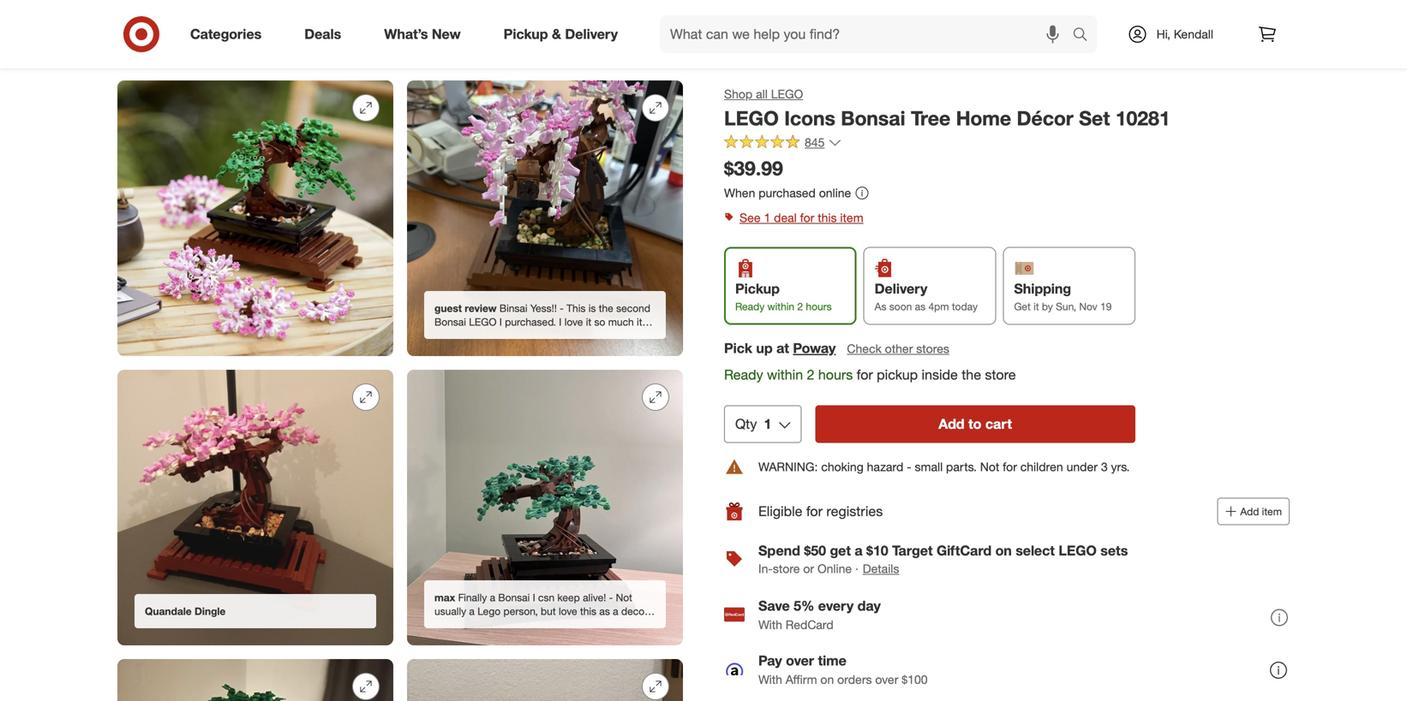 Task type: vqa. For each thing, say whether or not it's contained in the screenshot.
the leftmost reg
no



Task type: describe. For each thing, give the bounding box(es) containing it.
review
[[465, 302, 497, 315]]

shipping get it by sun, nov 19
[[1014, 281, 1112, 313]]

as inside finally a bonsai i csn keep alive! - not usually a lego person, but love this as a decor piece and you feel accomplished after doing it.
[[599, 606, 610, 619]]

online
[[819, 186, 851, 201]]

get
[[1014, 300, 1031, 313]]

pick up at poway
[[724, 340, 836, 357]]

feel
[[502, 619, 519, 632]]

set
[[1079, 106, 1110, 130]]

to
[[968, 416, 982, 433]]

with inside pay over time with affirm on orders over $100
[[758, 673, 782, 688]]

as inside delivery as soon as 4pm today
[[915, 300, 926, 313]]

doing
[[613, 619, 639, 632]]

and
[[463, 619, 480, 632]]

photo from claudia, 14 of 16 image
[[407, 660, 683, 702]]

nov
[[1079, 300, 1098, 313]]

$100
[[902, 673, 928, 688]]

1 vertical spatial lego
[[724, 106, 779, 130]]

qty 1
[[735, 416, 772, 433]]

pickup ready within 2 hours
[[735, 281, 832, 313]]

pay
[[758, 653, 782, 670]]

decor
[[621, 606, 648, 619]]

when
[[724, 186, 755, 201]]

under
[[1067, 460, 1098, 475]]

up
[[756, 340, 773, 357]]

kendall
[[1174, 27, 1214, 42]]

online
[[818, 562, 852, 577]]

usually
[[435, 606, 466, 619]]

time
[[818, 653, 847, 670]]

save 5% every day with redcard
[[758, 598, 881, 633]]

registries
[[827, 504, 883, 520]]

&
[[552, 26, 561, 42]]

photo from max, 12 of 16 image
[[407, 370, 683, 646]]

1 vertical spatial 2
[[807, 367, 815, 384]]

but
[[541, 606, 556, 619]]

spend $50 get a $10 target giftcard on select lego sets in-store or online ∙ details
[[758, 543, 1128, 577]]

eligible for registries
[[758, 504, 883, 520]]

when purchased online
[[724, 186, 851, 201]]

not inside finally a bonsai i csn keep alive! - not usually a lego person, but love this as a decor piece and you feel accomplished after doing it.
[[616, 592, 632, 605]]

ready within 2 hours for pickup inside the store
[[724, 367, 1016, 384]]

see 1 deal for this item link
[[724, 206, 1290, 230]]

poway button
[[793, 339, 836, 359]]

pickup & delivery link
[[489, 15, 639, 53]]

what's new link
[[370, 15, 482, 53]]

item inside button
[[1262, 506, 1282, 518]]

1 for qty
[[764, 416, 772, 433]]

3
[[1101, 460, 1108, 475]]

purchased
[[759, 186, 816, 201]]

poway
[[793, 340, 836, 357]]

quandale
[[145, 606, 192, 619]]

845 link
[[724, 134, 842, 154]]

after
[[589, 619, 610, 632]]

- inside finally a bonsai i csn keep alive! - not usually a lego person, but love this as a decor piece and you feel accomplished after doing it.
[[609, 592, 613, 605]]

1 horizontal spatial not
[[980, 460, 1000, 475]]

spend $50 get a $10 target giftcard on select lego sets link
[[758, 543, 1128, 560]]

every
[[818, 598, 854, 615]]

pickup for ready
[[735, 281, 780, 297]]

1 horizontal spatial this
[[818, 210, 837, 225]]

max
[[435, 592, 455, 605]]

1 vertical spatial hours
[[818, 367, 853, 384]]

inside
[[922, 367, 958, 384]]

check other stores
[[847, 342, 950, 357]]

sets
[[1101, 543, 1128, 560]]

deal
[[774, 210, 797, 225]]

shop all lego lego icons bonsai tree home décor set 10281
[[724, 87, 1170, 130]]

$10
[[866, 543, 888, 560]]

ready inside pickup ready within 2 hours
[[735, 300, 765, 313]]

on inside spend $50 get a $10 target giftcard on select lego sets in-store or online ∙ details
[[996, 543, 1012, 560]]

shop
[[724, 87, 753, 102]]

add to cart
[[939, 416, 1012, 433]]

dingle
[[195, 606, 226, 619]]

bonsai inside shop all lego lego icons bonsai tree home décor set 10281
[[841, 106, 906, 130]]

lego
[[478, 606, 501, 619]]

lego icons bonsai tree home d&#233;cor set 10281, 7 of 16 image
[[117, 0, 393, 67]]

pay over time with affirm on orders over $100
[[758, 653, 928, 688]]

What can we help you find? suggestions appear below search field
[[660, 15, 1077, 53]]

see
[[740, 210, 761, 225]]

at
[[777, 340, 789, 357]]

lego inside spend $50 get a $10 target giftcard on select lego sets in-store or online ∙ details
[[1059, 543, 1097, 560]]

keep
[[557, 592, 580, 605]]

add for add item
[[1240, 506, 1259, 518]]

get
[[830, 543, 851, 560]]

for right deal
[[800, 210, 814, 225]]

lego icons bonsai tree home d&#233;cor set 10281, 8 of 16 image
[[407, 0, 683, 67]]

yrs.
[[1111, 460, 1130, 475]]

soon
[[889, 300, 912, 313]]

spend
[[758, 543, 800, 560]]

with inside the 'save 5% every day with redcard'
[[758, 618, 782, 633]]

pickup
[[877, 367, 918, 384]]

what's
[[384, 26, 428, 42]]



Task type: locate. For each thing, give the bounding box(es) containing it.
csn
[[538, 592, 555, 605]]

0 vertical spatial -
[[907, 460, 912, 475]]

within down at at the right
[[767, 367, 803, 384]]

bonsai inside finally a bonsai i csn keep alive! - not usually a lego person, but love this as a decor piece and you feel accomplished after doing it.
[[498, 592, 530, 605]]

$50
[[804, 543, 826, 560]]

parts.
[[946, 460, 977, 475]]

store
[[985, 367, 1016, 384], [773, 562, 800, 577]]

0 horizontal spatial item
[[840, 210, 864, 225]]

1 for see
[[764, 210, 771, 225]]

0 vertical spatial item
[[840, 210, 864, 225]]

845
[[805, 135, 825, 150]]

0 vertical spatial hours
[[806, 300, 832, 313]]

1 1 from the top
[[764, 210, 771, 225]]

not
[[980, 460, 1000, 475], [616, 592, 632, 605]]

save
[[758, 598, 790, 615]]

1 horizontal spatial on
[[996, 543, 1012, 560]]

ready
[[735, 300, 765, 313], [724, 367, 763, 384]]

on left select
[[996, 543, 1012, 560]]

this down alive!
[[580, 606, 597, 619]]

1 vertical spatial add
[[1240, 506, 1259, 518]]

0 vertical spatial this
[[818, 210, 837, 225]]

for down check
[[857, 367, 873, 384]]

choking
[[821, 460, 864, 475]]

0 vertical spatial on
[[996, 543, 1012, 560]]

lego left sets
[[1059, 543, 1097, 560]]

1 horizontal spatial -
[[907, 460, 912, 475]]

on down time
[[821, 673, 834, 688]]

delivery right &
[[565, 26, 618, 42]]

redcard
[[786, 618, 834, 633]]

2 with from the top
[[758, 673, 782, 688]]

$39.99
[[724, 157, 783, 181]]

by
[[1042, 300, 1053, 313]]

- left small
[[907, 460, 912, 475]]

giftcard
[[937, 543, 992, 560]]

within up pick up at poway
[[767, 300, 795, 313]]

2 1 from the top
[[764, 416, 772, 433]]

0 vertical spatial pickup
[[504, 26, 548, 42]]

0 horizontal spatial over
[[786, 653, 814, 670]]

qty
[[735, 416, 757, 433]]

0 horizontal spatial store
[[773, 562, 800, 577]]

0 horizontal spatial as
[[599, 606, 610, 619]]

a up 'and'
[[469, 606, 475, 619]]

0 horizontal spatial pickup
[[504, 26, 548, 42]]

1 vertical spatial on
[[821, 673, 834, 688]]

0 vertical spatial delivery
[[565, 26, 618, 42]]

0 vertical spatial 2
[[797, 300, 803, 313]]

∙
[[855, 562, 859, 577]]

1 vertical spatial item
[[1262, 506, 1282, 518]]

or
[[803, 562, 814, 577]]

add item
[[1240, 506, 1282, 518]]

categories link
[[176, 15, 283, 53]]

1 vertical spatial bonsai
[[498, 592, 530, 605]]

delivery inside "link"
[[565, 26, 618, 42]]

1 vertical spatial as
[[599, 606, 610, 619]]

you
[[483, 619, 499, 632]]

for left children
[[1003, 460, 1017, 475]]

guest
[[435, 302, 462, 315]]

1 vertical spatial pickup
[[735, 281, 780, 297]]

cart
[[985, 416, 1012, 433]]

1 vertical spatial -
[[609, 592, 613, 605]]

lego down all
[[724, 106, 779, 130]]

store right the
[[985, 367, 1016, 384]]

check other stores button
[[846, 340, 950, 359]]

1 vertical spatial delivery
[[875, 281, 928, 297]]

within inside pickup ready within 2 hours
[[767, 300, 795, 313]]

not up decor
[[616, 592, 632, 605]]

1 horizontal spatial delivery
[[875, 281, 928, 297]]

pickup up up on the right
[[735, 281, 780, 297]]

0 horizontal spatial 2
[[797, 300, 803, 313]]

pick
[[724, 340, 752, 357]]

0 vertical spatial bonsai
[[841, 106, 906, 130]]

0 vertical spatial with
[[758, 618, 782, 633]]

1 horizontal spatial add
[[1240, 506, 1259, 518]]

add for add to cart
[[939, 416, 965, 433]]

delivery inside delivery as soon as 4pm today
[[875, 281, 928, 297]]

hours down the poway button
[[818, 367, 853, 384]]

0 vertical spatial 1
[[764, 210, 771, 225]]

details button
[[862, 560, 900, 579]]

1 horizontal spatial store
[[985, 367, 1016, 384]]

-
[[907, 460, 912, 475], [609, 592, 613, 605]]

1 vertical spatial ready
[[724, 367, 763, 384]]

day
[[858, 598, 881, 615]]

hi, kendall
[[1157, 27, 1214, 42]]

love
[[559, 606, 577, 619]]

10281
[[1116, 106, 1170, 130]]

with down save
[[758, 618, 782, 633]]

1 within from the top
[[767, 300, 795, 313]]

décor
[[1017, 106, 1074, 130]]

home
[[956, 106, 1011, 130]]

person,
[[503, 606, 538, 619]]

finally
[[458, 592, 487, 605]]

a up ∙
[[855, 543, 863, 560]]

it.
[[642, 619, 650, 632]]

as left 4pm
[[915, 300, 926, 313]]

search
[[1065, 27, 1106, 44]]

0 horizontal spatial not
[[616, 592, 632, 605]]

pickup left &
[[504, 26, 548, 42]]

pickup & delivery
[[504, 26, 618, 42]]

0 vertical spatial add
[[939, 416, 965, 433]]

details
[[863, 562, 899, 577]]

hours up poway
[[806, 300, 832, 313]]

2 vertical spatial lego
[[1059, 543, 1097, 560]]

add item button
[[1217, 498, 1290, 526]]

0 vertical spatial as
[[915, 300, 926, 313]]

1 vertical spatial with
[[758, 673, 782, 688]]

today
[[952, 300, 978, 313]]

new
[[432, 26, 461, 42]]

0 vertical spatial lego
[[771, 87, 803, 102]]

tree
[[911, 106, 951, 130]]

1 inside see 1 deal for this item link
[[764, 210, 771, 225]]

2 up poway
[[797, 300, 803, 313]]

0 horizontal spatial on
[[821, 673, 834, 688]]

as
[[915, 300, 926, 313], [599, 606, 610, 619]]

bonsai up 'person,'
[[498, 592, 530, 605]]

1 vertical spatial not
[[616, 592, 632, 605]]

0 horizontal spatial bonsai
[[498, 592, 530, 605]]

lego icons bonsai tree home d&#233;cor set 10281, 9 of 16 image
[[117, 81, 393, 357]]

5%
[[794, 598, 814, 615]]

1 vertical spatial over
[[875, 673, 898, 688]]

1 horizontal spatial bonsai
[[841, 106, 906, 130]]

4pm
[[929, 300, 949, 313]]

a up lego
[[490, 592, 495, 605]]

photo from guest review, 10 of 16 image
[[407, 81, 683, 357]]

this inside finally a bonsai i csn keep alive! - not usually a lego person, but love this as a decor piece and you feel accomplished after doing it.
[[580, 606, 597, 619]]

1 right see
[[764, 210, 771, 225]]

0 vertical spatial over
[[786, 653, 814, 670]]

over up affirm
[[786, 653, 814, 670]]

shipping
[[1014, 281, 1071, 297]]

this down online on the top
[[818, 210, 837, 225]]

0 vertical spatial store
[[985, 367, 1016, 384]]

photo from bri, 13 of 16 image
[[117, 660, 393, 702]]

stores
[[916, 342, 950, 357]]

a up doing
[[613, 606, 618, 619]]

delivery as soon as 4pm today
[[875, 281, 978, 313]]

2 within from the top
[[767, 367, 803, 384]]

hazard
[[867, 460, 904, 475]]

warning:
[[758, 460, 818, 475]]

store inside spend $50 get a $10 target giftcard on select lego sets in-store or online ∙ details
[[773, 562, 800, 577]]

- right alive!
[[609, 592, 613, 605]]

within
[[767, 300, 795, 313], [767, 367, 803, 384]]

0 horizontal spatial delivery
[[565, 26, 618, 42]]

warning: choking hazard - small parts. not for children under 3 yrs.
[[758, 460, 1130, 475]]

for right "eligible"
[[806, 504, 823, 520]]

over left $100
[[875, 673, 898, 688]]

search button
[[1065, 15, 1106, 57]]

pickup
[[504, 26, 548, 42], [735, 281, 780, 297]]

pickup inside pickup ready within 2 hours
[[735, 281, 780, 297]]

hi,
[[1157, 27, 1171, 42]]

ready down pick
[[724, 367, 763, 384]]

pickup for &
[[504, 26, 548, 42]]

0 horizontal spatial this
[[580, 606, 597, 619]]

children
[[1021, 460, 1063, 475]]

piece
[[435, 619, 460, 632]]

on inside pay over time with affirm on orders over $100
[[821, 673, 834, 688]]

hours inside pickup ready within 2 hours
[[806, 300, 832, 313]]

1 horizontal spatial 2
[[807, 367, 815, 384]]

what's new
[[384, 26, 461, 42]]

photo from quandale dingle, 11 of 16 image
[[117, 370, 393, 646]]

2 down the poway button
[[807, 367, 815, 384]]

0 horizontal spatial add
[[939, 416, 965, 433]]

1 with from the top
[[758, 618, 782, 633]]

1 horizontal spatial as
[[915, 300, 926, 313]]

bonsai left tree on the top right of page
[[841, 106, 906, 130]]

0 horizontal spatial -
[[609, 592, 613, 605]]

1 vertical spatial store
[[773, 562, 800, 577]]

add
[[939, 416, 965, 433], [1240, 506, 1259, 518]]

delivery
[[565, 26, 618, 42], [875, 281, 928, 297]]

1 horizontal spatial over
[[875, 673, 898, 688]]

store down spend
[[773, 562, 800, 577]]

ready up pick
[[735, 300, 765, 313]]

accomplished
[[522, 619, 586, 632]]

with down pay
[[758, 673, 782, 688]]

categories
[[190, 26, 262, 42]]

other
[[885, 342, 913, 357]]

1 horizontal spatial pickup
[[735, 281, 780, 297]]

orders
[[837, 673, 872, 688]]

deals link
[[290, 15, 363, 53]]

check
[[847, 342, 882, 357]]

not right parts.
[[980, 460, 1000, 475]]

it
[[1034, 300, 1039, 313]]

2 inside pickup ready within 2 hours
[[797, 300, 803, 313]]

delivery up soon
[[875, 281, 928, 297]]

as up after
[[599, 606, 610, 619]]

0 vertical spatial ready
[[735, 300, 765, 313]]

lego right all
[[771, 87, 803, 102]]

over
[[786, 653, 814, 670], [875, 673, 898, 688]]

0 vertical spatial not
[[980, 460, 1000, 475]]

a inside spend $50 get a $10 target giftcard on select lego sets in-store or online ∙ details
[[855, 543, 863, 560]]

see 1 deal for this item
[[740, 210, 864, 225]]

1 vertical spatial this
[[580, 606, 597, 619]]

deals
[[304, 26, 341, 42]]

1 right qty
[[764, 416, 772, 433]]

1 vertical spatial 1
[[764, 416, 772, 433]]

eligible
[[758, 504, 803, 520]]

19
[[1100, 300, 1112, 313]]

1 vertical spatial within
[[767, 367, 803, 384]]

pickup inside "link"
[[504, 26, 548, 42]]

0 vertical spatial within
[[767, 300, 795, 313]]

1 horizontal spatial item
[[1262, 506, 1282, 518]]



